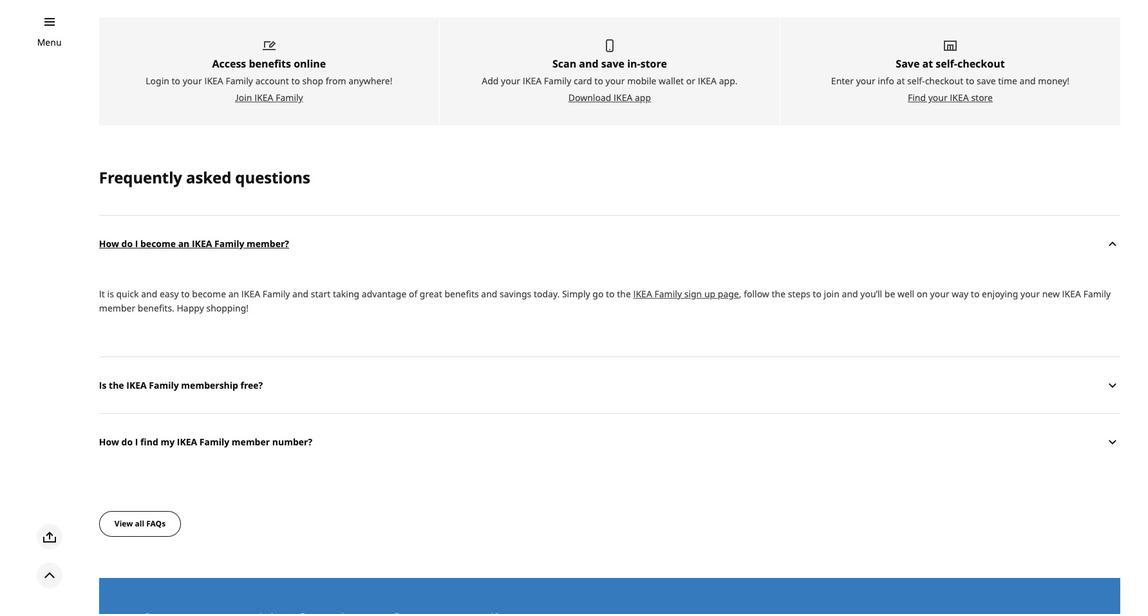 Task type: vqa. For each thing, say whether or not it's contained in the screenshot.
do to the bottom
yes



Task type: describe. For each thing, give the bounding box(es) containing it.
way
[[952, 288, 969, 300]]

online
[[294, 57, 326, 71]]

great
[[420, 288, 442, 300]]

how do i become an ikea family member?
[[99, 237, 289, 250]]

family inside , follow the steps to join and you'll be well on your way to enjoying your new ikea family member benefits. happy shopping!
[[1083, 288, 1111, 300]]

menu button
[[37, 35, 62, 50]]

1 horizontal spatial benefits
[[445, 288, 479, 300]]

you'll
[[860, 288, 882, 300]]

to inside save at self-checkout enter your info at self-checkout to save time and money! find your ikea store
[[966, 75, 975, 87]]

ikea inside , follow the steps to join and you'll be well on your way to enjoying your new ikea family member benefits. happy shopping!
[[1062, 288, 1081, 300]]

family right my
[[199, 436, 229, 448]]

frequently
[[99, 167, 182, 188]]

go
[[593, 288, 604, 300]]

add
[[482, 75, 499, 87]]

,
[[739, 288, 742, 300]]

member inside dropdown button
[[232, 436, 270, 448]]

store inside scan and save in-store add your ikea family card to your mobile wallet or ikea app. download ikea app
[[640, 57, 667, 71]]

0 vertical spatial checkout
[[957, 57, 1005, 71]]

your right add
[[501, 75, 520, 87]]

view all faqs button
[[99, 511, 181, 537]]

1 horizontal spatial become
[[192, 288, 226, 300]]

card
[[574, 75, 592, 87]]

access
[[212, 57, 246, 71]]

of
[[409, 288, 417, 300]]

on
[[917, 288, 928, 300]]

family up join
[[226, 75, 253, 87]]

the inside the is the ikea family membership free? dropdown button
[[109, 379, 124, 391]]

number?
[[272, 436, 312, 448]]

money!
[[1038, 75, 1070, 87]]

, follow the steps to join and you'll be well on your way to enjoying your new ikea family member benefits. happy shopping!
[[99, 288, 1111, 314]]

is the ikea family membership free?
[[99, 379, 263, 391]]

access benefits online login to your ikea family account to shop from anywhere! join ikea family
[[146, 57, 392, 104]]

join ikea family link
[[235, 92, 303, 104]]

your left new
[[1021, 288, 1040, 300]]

shopping!
[[206, 302, 249, 314]]

app.
[[719, 75, 738, 87]]

save inside scan and save in-store add your ikea family card to your mobile wallet or ikea app. download ikea app
[[601, 57, 625, 71]]

advantage
[[362, 288, 407, 300]]

it is quick and easy to become an ikea family and start taking advantage of great benefits and savings today. simply go to the ikea family sign up page
[[99, 288, 739, 300]]

and inside save at self-checkout enter your info at self-checkout to save time and money! find your ikea store
[[1020, 75, 1036, 87]]

an inside dropdown button
[[178, 237, 190, 250]]

steps
[[788, 288, 811, 300]]

and inside scan and save in-store add your ikea family card to your mobile wallet or ikea app. download ikea app
[[579, 57, 599, 71]]

your right find
[[928, 92, 948, 104]]

family left start
[[263, 288, 290, 300]]

scan
[[552, 57, 576, 71]]

join
[[235, 92, 252, 104]]

save inside save at self-checkout enter your info at self-checkout to save time and money! find your ikea store
[[977, 75, 996, 87]]

enjoying
[[982, 288, 1018, 300]]

in-
[[627, 57, 641, 71]]

asked
[[186, 167, 231, 188]]

do for become
[[121, 237, 133, 250]]

download ikea app link
[[568, 92, 651, 104]]

i for become
[[135, 237, 138, 250]]

new
[[1042, 288, 1060, 300]]

your up download ikea app link
[[606, 75, 625, 87]]

how for how do i find my ikea family member number?
[[99, 436, 119, 448]]

family inside scan and save in-store add your ikea family card to your mobile wallet or ikea app. download ikea app
[[544, 75, 571, 87]]

to inside scan and save in-store add your ikea family card to your mobile wallet or ikea app. download ikea app
[[595, 75, 603, 87]]

view all faqs
[[115, 518, 166, 529]]

frequently asked questions
[[99, 167, 310, 188]]

store inside save at self-checkout enter your info at self-checkout to save time and money! find your ikea store
[[971, 92, 993, 104]]

up
[[704, 288, 716, 300]]

how do i find my ikea family member number?
[[99, 436, 312, 448]]

from
[[326, 75, 346, 87]]

taking
[[333, 288, 359, 300]]

ikea family sign up page link
[[633, 288, 739, 300]]

membership
[[181, 379, 238, 391]]

sign
[[684, 288, 702, 300]]

it
[[99, 288, 105, 300]]

view
[[115, 518, 133, 529]]

is
[[107, 288, 114, 300]]

account
[[255, 75, 289, 87]]

and inside , follow the steps to join and you'll be well on your way to enjoying your new ikea family member benefits. happy shopping!
[[842, 288, 858, 300]]

my
[[161, 436, 175, 448]]



Task type: locate. For each thing, give the bounding box(es) containing it.
1 vertical spatial self-
[[907, 75, 925, 87]]

and up card
[[579, 57, 599, 71]]

info
[[878, 75, 894, 87]]

i up quick at the left
[[135, 237, 138, 250]]

join
[[824, 288, 840, 300]]

wallet
[[659, 75, 684, 87]]

0 horizontal spatial member
[[99, 302, 135, 314]]

an up shopping!
[[228, 288, 239, 300]]

0 vertical spatial member
[[99, 302, 135, 314]]

time
[[998, 75, 1017, 87]]

your left info on the top right of page
[[856, 75, 876, 87]]

your right the on at the top right of the page
[[930, 288, 950, 300]]

and left start
[[292, 288, 309, 300]]

how inside dropdown button
[[99, 436, 119, 448]]

ikea inside save at self-checkout enter your info at self-checkout to save time and money! find your ikea store
[[950, 92, 969, 104]]

member?
[[247, 237, 289, 250]]

enter
[[831, 75, 854, 87]]

family down scan
[[544, 75, 571, 87]]

find
[[908, 92, 926, 104]]

to up the find your ikea store link
[[966, 75, 975, 87]]

login
[[146, 75, 169, 87]]

save
[[896, 57, 920, 71]]

1 horizontal spatial self-
[[936, 57, 957, 71]]

free?
[[241, 379, 263, 391]]

savings
[[500, 288, 531, 300]]

1 horizontal spatial member
[[232, 436, 270, 448]]

family right new
[[1083, 288, 1111, 300]]

ikea inside the is the ikea family membership free? dropdown button
[[126, 379, 147, 391]]

and right time
[[1020, 75, 1036, 87]]

1 horizontal spatial an
[[228, 288, 239, 300]]

0 horizontal spatial the
[[109, 379, 124, 391]]

1 vertical spatial save
[[977, 75, 996, 87]]

become
[[140, 237, 176, 250], [192, 288, 226, 300]]

follow
[[744, 288, 769, 300]]

happy
[[177, 302, 204, 314]]

0 horizontal spatial save
[[601, 57, 625, 71]]

self- up find
[[907, 75, 925, 87]]

and up benefits.
[[141, 288, 157, 300]]

how up is
[[99, 237, 119, 250]]

1 horizontal spatial store
[[971, 92, 993, 104]]

i inside dropdown button
[[135, 237, 138, 250]]

self- up the find your ikea store link
[[936, 57, 957, 71]]

and left savings
[[481, 288, 497, 300]]

the right the is
[[109, 379, 124, 391]]

benefits inside the access benefits online login to your ikea family account to shop from anywhere! join ikea family
[[249, 57, 291, 71]]

self-
[[936, 57, 957, 71], [907, 75, 925, 87]]

be
[[885, 288, 895, 300]]

become up shopping!
[[192, 288, 226, 300]]

2 i from the top
[[135, 436, 138, 448]]

family
[[226, 75, 253, 87], [544, 75, 571, 87], [276, 92, 303, 104], [214, 237, 244, 250], [263, 288, 290, 300], [655, 288, 682, 300], [1083, 288, 1111, 300], [149, 379, 179, 391], [199, 436, 229, 448]]

at right info on the top right of page
[[897, 75, 905, 87]]

anywhere!
[[348, 75, 392, 87]]

2 how from the top
[[99, 436, 119, 448]]

benefits
[[249, 57, 291, 71], [445, 288, 479, 300]]

family left membership
[[149, 379, 179, 391]]

1 vertical spatial i
[[135, 436, 138, 448]]

checkout up the find your ikea store link
[[925, 75, 963, 87]]

become up the easy
[[140, 237, 176, 250]]

to right go
[[606, 288, 615, 300]]

benefits up account
[[249, 57, 291, 71]]

an up the easy
[[178, 237, 190, 250]]

ikea inside how do i become an ikea family member? dropdown button
[[192, 237, 212, 250]]

become inside how do i become an ikea family member? dropdown button
[[140, 237, 176, 250]]

how do i become an ikea family member? button
[[99, 215, 1120, 272]]

app
[[635, 92, 651, 104]]

how do i find my ikea family member number? button
[[99, 414, 1120, 470]]

the left steps
[[772, 288, 786, 300]]

2 horizontal spatial the
[[772, 288, 786, 300]]

i left find
[[135, 436, 138, 448]]

to up happy
[[181, 288, 190, 300]]

do inside dropdown button
[[121, 237, 133, 250]]

1 vertical spatial become
[[192, 288, 226, 300]]

find your ikea store link
[[908, 92, 993, 104]]

or
[[686, 75, 695, 87]]

how for how do i become an ikea family member?
[[99, 237, 119, 250]]

i for find
[[135, 436, 138, 448]]

1 vertical spatial an
[[228, 288, 239, 300]]

benefits right great
[[445, 288, 479, 300]]

is the ikea family membership free? button
[[99, 357, 1120, 414]]

1 i from the top
[[135, 237, 138, 250]]

download
[[568, 92, 611, 104]]

i inside dropdown button
[[135, 436, 138, 448]]

1 vertical spatial member
[[232, 436, 270, 448]]

save at self-checkout enter your info at self-checkout to save time and money! find your ikea store
[[831, 57, 1070, 104]]

mobile
[[627, 75, 656, 87]]

rotate 180 image
[[1105, 236, 1120, 252]]

scan and save in-store add your ikea family card to your mobile wallet or ikea app. download ikea app
[[482, 57, 738, 104]]

menu
[[37, 36, 62, 48]]

family down account
[[276, 92, 303, 104]]

page
[[718, 288, 739, 300]]

all
[[135, 518, 144, 529]]

1 do from the top
[[121, 237, 133, 250]]

simply
[[562, 288, 590, 300]]

ikea
[[204, 75, 223, 87], [523, 75, 542, 87], [698, 75, 717, 87], [254, 92, 273, 104], [614, 92, 633, 104], [950, 92, 969, 104], [192, 237, 212, 250], [241, 288, 260, 300], [633, 288, 652, 300], [1062, 288, 1081, 300], [126, 379, 147, 391], [177, 436, 197, 448]]

0 vertical spatial self-
[[936, 57, 957, 71]]

your
[[183, 75, 202, 87], [501, 75, 520, 87], [606, 75, 625, 87], [856, 75, 876, 87], [928, 92, 948, 104], [930, 288, 950, 300], [1021, 288, 1040, 300]]

checkout
[[957, 57, 1005, 71], [925, 75, 963, 87]]

0 vertical spatial do
[[121, 237, 133, 250]]

at
[[922, 57, 933, 71], [897, 75, 905, 87]]

to right card
[[595, 75, 603, 87]]

member inside , follow the steps to join and you'll be well on your way to enjoying your new ikea family member benefits. happy shopping!
[[99, 302, 135, 314]]

benefits.
[[138, 302, 174, 314]]

to left "shop"
[[291, 75, 300, 87]]

do inside dropdown button
[[121, 436, 133, 448]]

0 vertical spatial how
[[99, 237, 119, 250]]

1 vertical spatial how
[[99, 436, 119, 448]]

1 horizontal spatial the
[[617, 288, 631, 300]]

0 horizontal spatial at
[[897, 75, 905, 87]]

your right login
[[183, 75, 202, 87]]

0 vertical spatial become
[[140, 237, 176, 250]]

faqs
[[146, 518, 166, 529]]

0 vertical spatial benefits
[[249, 57, 291, 71]]

1 vertical spatial benefits
[[445, 288, 479, 300]]

find
[[140, 436, 158, 448]]

family left sign
[[655, 288, 682, 300]]

1 vertical spatial store
[[971, 92, 993, 104]]

0 horizontal spatial benefits
[[249, 57, 291, 71]]

the
[[617, 288, 631, 300], [772, 288, 786, 300], [109, 379, 124, 391]]

0 horizontal spatial store
[[640, 57, 667, 71]]

save
[[601, 57, 625, 71], [977, 75, 996, 87]]

member left the number?
[[232, 436, 270, 448]]

and
[[579, 57, 599, 71], [1020, 75, 1036, 87], [141, 288, 157, 300], [292, 288, 309, 300], [481, 288, 497, 300], [842, 288, 858, 300]]

is
[[99, 379, 107, 391]]

the right go
[[617, 288, 631, 300]]

your inside the access benefits online login to your ikea family account to shop from anywhere! join ikea family
[[183, 75, 202, 87]]

do
[[121, 237, 133, 250], [121, 436, 133, 448]]

member
[[99, 302, 135, 314], [232, 436, 270, 448]]

save left time
[[977, 75, 996, 87]]

to right way
[[971, 288, 980, 300]]

family inside dropdown button
[[214, 237, 244, 250]]

quick
[[116, 288, 139, 300]]

member down is
[[99, 302, 135, 314]]

how
[[99, 237, 119, 250], [99, 436, 119, 448]]

checkout up time
[[957, 57, 1005, 71]]

the inside , follow the steps to join and you'll be well on your way to enjoying your new ikea family member benefits. happy shopping!
[[772, 288, 786, 300]]

1 vertical spatial at
[[897, 75, 905, 87]]

0 vertical spatial store
[[640, 57, 667, 71]]

1 vertical spatial do
[[121, 436, 133, 448]]

to
[[172, 75, 180, 87], [291, 75, 300, 87], [595, 75, 603, 87], [966, 75, 975, 87], [181, 288, 190, 300], [606, 288, 615, 300], [813, 288, 822, 300], [971, 288, 980, 300]]

0 horizontal spatial an
[[178, 237, 190, 250]]

well
[[898, 288, 914, 300]]

0 vertical spatial at
[[922, 57, 933, 71]]

an
[[178, 237, 190, 250], [228, 288, 239, 300]]

questions
[[235, 167, 310, 188]]

0 horizontal spatial become
[[140, 237, 176, 250]]

family left member?
[[214, 237, 244, 250]]

shop
[[302, 75, 323, 87]]

at right the save
[[922, 57, 933, 71]]

2 do from the top
[[121, 436, 133, 448]]

ikea inside how do i find my ikea family member number? dropdown button
[[177, 436, 197, 448]]

save left in-
[[601, 57, 625, 71]]

1 vertical spatial checkout
[[925, 75, 963, 87]]

0 vertical spatial i
[[135, 237, 138, 250]]

how inside dropdown button
[[99, 237, 119, 250]]

how left find
[[99, 436, 119, 448]]

1 how from the top
[[99, 237, 119, 250]]

do left find
[[121, 436, 133, 448]]

easy
[[160, 288, 179, 300]]

to right login
[[172, 75, 180, 87]]

start
[[311, 288, 331, 300]]

today.
[[534, 288, 560, 300]]

1 horizontal spatial at
[[922, 57, 933, 71]]

to left join
[[813, 288, 822, 300]]

and right join
[[842, 288, 858, 300]]

do up quick at the left
[[121, 237, 133, 250]]

1 horizontal spatial save
[[977, 75, 996, 87]]

i
[[135, 237, 138, 250], [135, 436, 138, 448]]

0 horizontal spatial self-
[[907, 75, 925, 87]]

0 vertical spatial an
[[178, 237, 190, 250]]

0 vertical spatial save
[[601, 57, 625, 71]]

do for find
[[121, 436, 133, 448]]



